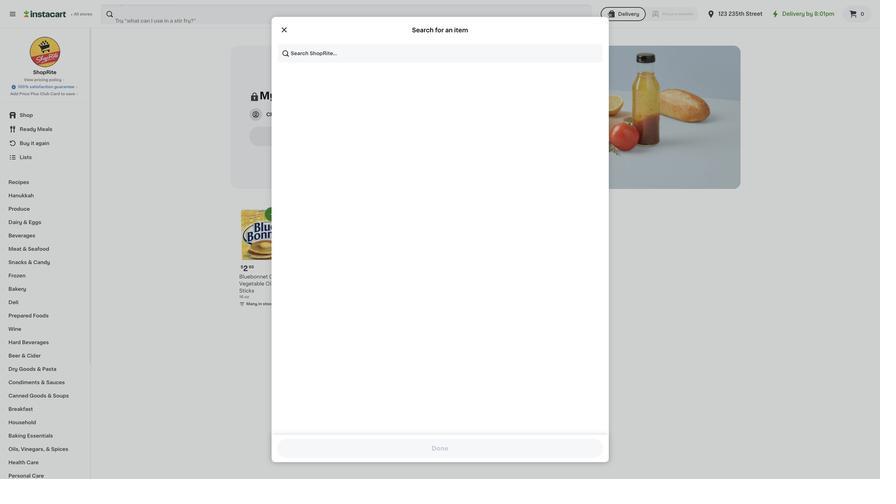 Task type: locate. For each thing, give the bounding box(es) containing it.
original
[[269, 275, 288, 279]]

buy
[[20, 141, 30, 146]]

oils, vinegars, & spices
[[8, 447, 68, 452]]

care down health care link
[[32, 474, 44, 479]]

beer & cider link
[[4, 349, 85, 363]]

pasta
[[42, 367, 56, 372]]

for
[[435, 27, 444, 33]]

wine
[[8, 327, 21, 332]]

seafood
[[28, 247, 49, 252]]

baking
[[8, 434, 26, 439]]

&
[[23, 220, 27, 225], [23, 247, 27, 252], [28, 260, 32, 265], [22, 354, 26, 359], [37, 367, 41, 372], [41, 380, 45, 385], [48, 394, 52, 399], [46, 447, 50, 452]]

delivery inside "link"
[[783, 11, 805, 17]]

oils,
[[8, 447, 20, 452]]

delivery button
[[601, 7, 646, 21]]

produce
[[8, 207, 30, 212]]

goods down beer & cider
[[19, 367, 36, 372]]

street
[[746, 11, 763, 17]]

care down vinegars,
[[26, 460, 39, 465]]

snacks & candy link
[[4, 256, 85, 269]]

service type group
[[601, 7, 699, 21]]

65
[[249, 265, 254, 269]]

None search field
[[101, 4, 592, 24]]

& left the soups
[[48, 394, 52, 399]]

None search field
[[277, 44, 603, 63]]

& left eggs
[[23, 220, 27, 225]]

baking essentials
[[8, 434, 53, 439]]

dairy
[[8, 220, 22, 225]]

snacks & candy
[[8, 260, 50, 265]]

foods
[[33, 314, 49, 318]]

beverages up cider on the left bottom
[[22, 340, 49, 345]]

1 horizontal spatial delivery
[[783, 11, 805, 17]]

card
[[50, 92, 60, 96]]

club
[[40, 92, 49, 96]]

instacart logo image
[[24, 10, 66, 18]]

delivery inside button
[[619, 12, 640, 17]]

1 vertical spatial care
[[32, 474, 44, 479]]

dairy & eggs link
[[4, 216, 85, 229]]

0 vertical spatial beverages
[[8, 233, 35, 238]]

1 vertical spatial beverages
[[22, 340, 49, 345]]

8:01pm
[[815, 11, 835, 17]]

beverages
[[8, 233, 35, 238], [22, 340, 49, 345]]

recipes
[[8, 180, 29, 185]]

cider
[[27, 354, 41, 359]]

spread
[[274, 282, 291, 287]]

all stores link
[[24, 4, 93, 24]]

guarantee
[[54, 85, 74, 89]]

0 vertical spatial care
[[26, 460, 39, 465]]

lists
[[20, 155, 32, 160]]

0 vertical spatial goods
[[19, 367, 36, 372]]

delivery by 8:01pm
[[783, 11, 835, 17]]

none search field inside search for an item dialog
[[277, 44, 603, 63]]

all stores
[[74, 12, 92, 16]]

by
[[807, 11, 814, 17]]

household
[[8, 420, 36, 425]]

my list
[[260, 91, 299, 101]]

beverages down dairy & eggs
[[8, 233, 35, 238]]

stock
[[263, 302, 274, 306]]

$ 2 65
[[241, 265, 254, 272]]

delivery
[[783, 11, 805, 17], [619, 12, 640, 17]]

1 vertical spatial goods
[[30, 394, 46, 399]]

123
[[719, 11, 728, 17]]

deli link
[[4, 296, 85, 309]]

& left spices on the bottom left
[[46, 447, 50, 452]]

0 horizontal spatial delivery
[[619, 12, 640, 17]]

an
[[445, 27, 453, 33]]

spices
[[51, 447, 68, 452]]

dairy & eggs
[[8, 220, 41, 225]]

& right beer
[[22, 354, 26, 359]]

meat & seafood
[[8, 247, 49, 252]]

condiments & sauces
[[8, 380, 65, 385]]

beer & cider
[[8, 354, 41, 359]]

bakery
[[8, 287, 26, 292]]

dry goods & pasta link
[[4, 363, 85, 376]]

produce link
[[4, 202, 85, 216]]

candy
[[33, 260, 50, 265]]

vegetable
[[239, 282, 264, 287]]

goods down condiments & sauces
[[30, 394, 46, 399]]

prepared foods link
[[4, 309, 85, 323]]

frozen link
[[4, 269, 85, 283]]

my
[[260, 91, 277, 101]]

snacks
[[8, 260, 27, 265]]

bakery link
[[4, 283, 85, 296]]

0
[[861, 12, 865, 17]]

prepared
[[8, 314, 32, 318]]

oil
[[266, 282, 272, 287]]



Task type: vqa. For each thing, say whether or not it's contained in the screenshot.
'Essentials'
yes



Task type: describe. For each thing, give the bounding box(es) containing it.
satisfaction
[[30, 85, 53, 89]]

& left sauces at the bottom left
[[41, 380, 45, 385]]

beverages link
[[4, 229, 85, 243]]

condiments & sauces link
[[4, 376, 85, 389]]

meat
[[8, 247, 21, 252]]

in
[[258, 302, 262, 306]]

delivery for delivery
[[619, 12, 640, 17]]

search
[[412, 27, 434, 33]]

policy
[[49, 78, 62, 82]]

hanukkah
[[8, 193, 34, 198]]

eggs
[[29, 220, 41, 225]]

essentials
[[27, 434, 53, 439]]

baking essentials link
[[4, 430, 85, 443]]

household link
[[4, 416, 85, 430]]

christina
[[266, 112, 290, 117]]

100%
[[18, 85, 29, 89]]

breakfast
[[8, 407, 33, 412]]

& left pasta
[[37, 367, 41, 372]]

plus
[[30, 92, 39, 96]]

frozen
[[8, 273, 26, 278]]

view pricing policy
[[24, 78, 62, 82]]

hard beverages link
[[4, 336, 85, 349]]

deli
[[8, 300, 18, 305]]

canned goods & soups link
[[4, 389, 85, 403]]

delivery by 8:01pm link
[[771, 10, 835, 18]]

lists link
[[4, 150, 85, 165]]

hard beverages
[[8, 340, 49, 345]]

hanukkah link
[[4, 189, 85, 202]]

add
[[10, 92, 18, 96]]

delivery for delivery by 8:01pm
[[783, 11, 805, 17]]

beer
[[8, 354, 20, 359]]

pricing
[[34, 78, 48, 82]]

Search ShopRite... field
[[277, 44, 603, 63]]

oils, vinegars, & spices link
[[4, 443, 85, 456]]

dry goods & pasta
[[8, 367, 56, 372]]

prepared foods
[[8, 314, 49, 318]]

meat & seafood link
[[4, 243, 85, 256]]

product group
[[237, 206, 295, 314]]

sauces
[[46, 380, 65, 385]]

buy it again link
[[4, 136, 85, 150]]

list
[[279, 91, 299, 101]]

& right the meat
[[23, 247, 27, 252]]

buy it again
[[20, 141, 49, 146]]

vinegars,
[[21, 447, 45, 452]]

wine link
[[4, 323, 85, 336]]

care for personal care
[[32, 474, 44, 479]]

shoprite logo image
[[29, 37, 60, 67]]

health care
[[8, 460, 39, 465]]

search for an item
[[412, 27, 468, 33]]

all
[[74, 12, 79, 16]]

health care link
[[4, 456, 85, 470]]

to
[[61, 92, 65, 96]]

hard
[[8, 340, 21, 345]]

2
[[243, 265, 248, 272]]

recipes link
[[4, 176, 85, 189]]

overa
[[291, 112, 306, 117]]

christina overa
[[266, 112, 306, 117]]

add price plus club card to save link
[[10, 91, 79, 97]]

personal care link
[[4, 470, 85, 479]]

235th
[[729, 11, 745, 17]]

personal
[[8, 474, 31, 479]]

add price plus club card to save
[[10, 92, 75, 96]]

stores
[[80, 12, 92, 16]]

bluebonnet
[[239, 275, 268, 279]]

view
[[24, 78, 33, 82]]

canned
[[8, 394, 28, 399]]

search for an item dialog
[[272, 17, 609, 463]]

& left candy
[[28, 260, 32, 265]]

goods for dry
[[19, 367, 36, 372]]

oz
[[245, 295, 249, 299]]

100% satisfaction guarantee
[[18, 85, 74, 89]]

personal care
[[8, 474, 44, 479]]

price
[[19, 92, 30, 96]]

bluebonnet original vegetable oil spread sticks 16 oz
[[239, 275, 291, 299]]

item
[[454, 27, 468, 33]]

sticks
[[239, 289, 254, 294]]

16
[[239, 295, 244, 299]]

$
[[241, 265, 243, 269]]

goods for canned
[[30, 394, 46, 399]]

dry
[[8, 367, 18, 372]]

many
[[246, 302, 258, 306]]

0 button
[[843, 6, 872, 22]]

123 235th street button
[[707, 4, 763, 24]]

care for health care
[[26, 460, 39, 465]]

condiments
[[8, 380, 40, 385]]

soups
[[53, 394, 69, 399]]



